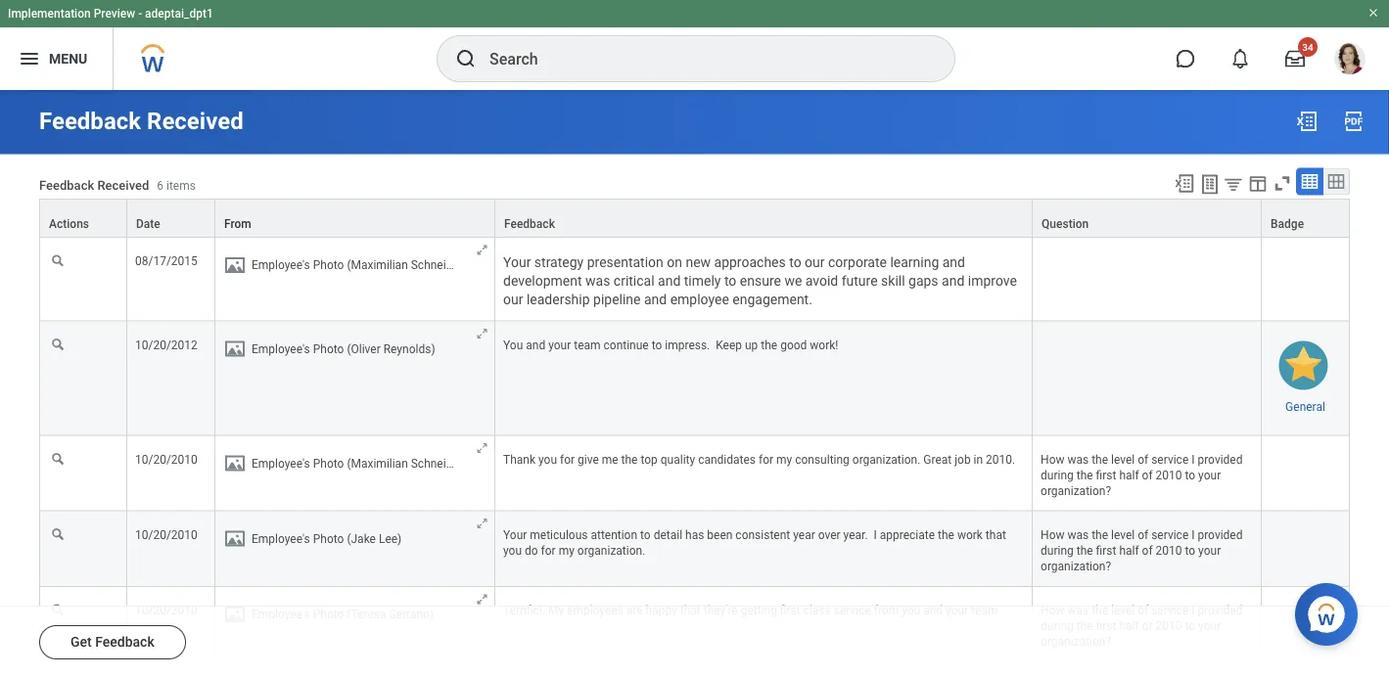 Task type: describe. For each thing, give the bounding box(es) containing it.
2010.
[[986, 452, 1015, 466]]

how was the level of service i provided during the first half of 2010 to your organization? for thank you for give me the top quality candidates for my consulting organization. great job in 2010.
[[1041, 452, 1246, 497]]

first for your
[[1096, 619, 1116, 633]]

(maximilian for your
[[347, 258, 408, 272]]

feedback button
[[495, 199, 1032, 236]]

happy
[[646, 603, 677, 617]]

candidates
[[698, 452, 756, 466]]

schneider) for thank
[[411, 456, 467, 470]]

provided for thank you for give me the top quality candidates for my consulting organization. great job in 2010.
[[1198, 452, 1243, 466]]

employee's for your meticulous attention to detail has been consistent year over year.  i appreciate the work that you do for my organization.
[[252, 532, 310, 545]]

grow image for thank you for give me the top quality candidates for my consulting organization. great job in 2010.
[[475, 440, 489, 455]]

close environment banner image
[[1367, 7, 1379, 19]]

was inside your strategy presentation on new approaches to our corporate learning and development was critical and timely to ensure we avoid future skill gaps and improve our leadership pipeline and employee engagement.
[[585, 272, 610, 289]]

half for terrific!  my employees are happy that they're getting first class service from you and your team.
[[1119, 619, 1139, 633]]

you inside your meticulous attention to detail has been consistent year over year.  i appreciate the work that you do for my organization.
[[503, 544, 522, 557]]

0 horizontal spatial that
[[680, 603, 701, 617]]

badge image
[[1279, 341, 1328, 389]]

10/20/2010 for employee's photo (jake lee)
[[135, 528, 198, 542]]

quality
[[661, 452, 695, 466]]

view printable version (pdf) image
[[1342, 110, 1366, 133]]

good
[[780, 338, 807, 351]]

employee's for your strategy presentation on new approaches to our corporate learning and development was critical and timely to ensure we avoid future skill gaps and improve our leadership pipeline and employee engagement.
[[252, 258, 310, 272]]

detail
[[654, 528, 682, 542]]

gaps
[[908, 272, 938, 289]]

on
[[667, 254, 682, 270]]

(teresa
[[347, 607, 386, 621]]

in
[[974, 452, 983, 466]]

adeptai_dpt1
[[145, 7, 213, 21]]

employee's photo (jake lee)
[[252, 532, 402, 545]]

employee's photo (oliver reynolds) cell
[[215, 321, 495, 436]]

from
[[874, 603, 899, 617]]

appreciate
[[880, 528, 935, 542]]

your strategy presentation on new approaches to our corporate learning and development was critical and timely to ensure we avoid future skill gaps and improve our leadership pipeline and employee engagement.
[[503, 254, 1020, 307]]

during for thank you for give me the top quality candidates for my consulting organization. great job in 2010.
[[1041, 468, 1074, 482]]

employee's for terrific!  my employees are happy that they're getting first class service from you and your team.
[[252, 607, 310, 621]]

34 button
[[1274, 37, 1318, 80]]

photo for thank you for give me the top quality candidates for my consulting organization. great job in 2010.
[[313, 456, 344, 470]]

reynolds)
[[383, 341, 435, 355]]

for inside your meticulous attention to detail has been consistent year over year.  i appreciate the work that you do for my organization.
[[541, 544, 556, 557]]

half for your meticulous attention to detail has been consistent year over year.  i appreciate the work that you do for my organization.
[[1119, 544, 1139, 557]]

image image for you and your team continue to impress.  keep up the good work!
[[223, 337, 247, 360]]

do
[[525, 544, 538, 557]]

your for your strategy presentation on new approaches to our corporate learning and development was critical and timely to ensure we avoid future skill gaps and improve our leadership pipeline and employee engagement.
[[503, 254, 531, 270]]

feedback inside get feedback button
[[95, 634, 154, 650]]

notifications large image
[[1230, 49, 1250, 69]]

expand table image
[[1326, 172, 1346, 191]]

provided for your meticulous attention to detail has been consistent year over year.  i appreciate the work that you do for my organization.
[[1198, 528, 1243, 542]]

badge
[[1271, 217, 1304, 231]]

2 vertical spatial you
[[902, 603, 920, 617]]

photo for your strategy presentation on new approaches to our corporate learning and development was critical and timely to ensure we avoid future skill gaps and improve our leadership pipeline and employee engagement.
[[313, 258, 344, 272]]

implementation preview -   adeptai_dpt1
[[8, 7, 213, 21]]

your for terrific!  my employees are happy that they're getting first class service from you and your team.
[[1198, 619, 1221, 633]]

2 horizontal spatial for
[[759, 452, 773, 466]]

work!
[[810, 338, 838, 351]]

the inside your meticulous attention to detail has been consistent year over year.  i appreciate the work that you do for my organization.
[[938, 528, 954, 542]]

cell for thank you for give me the top quality candidates for my consulting organization. great job in 2010.
[[1262, 436, 1350, 511]]

was for terrific!  my employees are happy that they're getting first class service from you and your team.
[[1067, 603, 1089, 617]]

terrific!  my employees are happy that they're getting first class service from you and your team.
[[503, 603, 1001, 617]]

feedback for feedback
[[504, 217, 555, 231]]

level for terrific!  my employees are happy that they're getting first class service from you and your team.
[[1111, 603, 1135, 617]]

items
[[166, 179, 196, 193]]

select to filter grid data image
[[1223, 174, 1244, 194]]

4 row from the top
[[39, 511, 1350, 587]]

half for thank you for give me the top quality candidates for my consulting organization. great job in 2010.
[[1119, 468, 1139, 482]]

approaches
[[714, 254, 786, 270]]

future
[[842, 272, 878, 289]]

profile logan mcneil image
[[1334, 43, 1366, 78]]

10/20/2010 for employee's photo (teresa serrano)
[[135, 603, 198, 617]]

service for thank you for give me the top quality candidates for my consulting organization. great job in 2010.
[[1151, 452, 1189, 466]]

employee's photo (oliver reynolds)
[[252, 341, 435, 355]]

first for job
[[1096, 468, 1116, 482]]

year.
[[843, 528, 868, 542]]

and right you
[[526, 338, 545, 351]]

photo for you and your team continue to impress.  keep up the good work!
[[313, 341, 344, 355]]

row containing actions
[[39, 198, 1350, 238]]

was for thank you for give me the top quality candidates for my consulting organization. great job in 2010.
[[1067, 452, 1089, 466]]

justify image
[[18, 47, 41, 70]]

08/17/2015
[[135, 254, 198, 268]]

i for terrific!  my employees are happy that they're getting first class service from you and your team.
[[1191, 603, 1195, 617]]

(maximilian for thank
[[347, 456, 408, 470]]

thank you for give me the top quality candidates for my consulting organization. great job in 2010.
[[503, 452, 1015, 466]]

organization? for your meticulous attention to detail has been consistent year over year.  i appreciate the work that you do for my organization.
[[1041, 559, 1111, 573]]

your for your meticulous attention to detail has been consistent year over year.  i appreciate the work that you do for my organization.
[[503, 528, 527, 542]]

thank
[[503, 452, 535, 466]]

(jake
[[347, 532, 376, 545]]

been
[[707, 528, 733, 542]]

up
[[745, 338, 758, 351]]

service for your meticulous attention to detail has been consistent year over year.  i appreciate the work that you do for my organization.
[[1151, 528, 1189, 542]]

click to view/edit grid preferences image
[[1247, 173, 1269, 194]]

feedback received
[[39, 107, 243, 135]]

inbox large image
[[1285, 49, 1305, 69]]

critical
[[614, 272, 654, 289]]

export to excel image for the export to worksheets 'icon'
[[1174, 173, 1195, 194]]

give
[[578, 452, 599, 466]]

image image for your strategy presentation on new approaches to our corporate learning and development was critical and timely to ensure we avoid future skill gaps and improve our leadership pipeline and employee engagement.
[[223, 253, 247, 277]]

grow image for you and your team continue to impress.  keep up the good work!
[[475, 326, 489, 341]]

i inside your meticulous attention to detail has been consistent year over year.  i appreciate the work that you do for my organization.
[[874, 528, 877, 542]]

general link
[[1285, 395, 1325, 413]]

10/20/2010 for employee's photo (maximilian schneider)
[[135, 452, 198, 466]]

image image for thank you for give me the top quality candidates for my consulting organization. great job in 2010.
[[223, 451, 247, 475]]

my
[[548, 603, 564, 617]]

and right learning
[[942, 254, 965, 270]]

image image for terrific!  my employees are happy that they're getting first class service from you and your team.
[[223, 602, 247, 626]]

1 horizontal spatial my
[[776, 452, 792, 466]]

great
[[923, 452, 952, 466]]

team
[[574, 338, 601, 351]]

1 horizontal spatial our
[[805, 254, 825, 270]]

date button
[[127, 199, 214, 236]]

Search Workday  search field
[[489, 37, 914, 80]]

engagement.
[[732, 291, 812, 307]]

actions
[[49, 217, 89, 231]]

1 vertical spatial our
[[503, 291, 523, 307]]

top
[[641, 452, 658, 466]]

class
[[803, 603, 831, 617]]

and right gaps
[[942, 272, 964, 289]]

avoid
[[805, 272, 838, 289]]

badge button
[[1262, 199, 1349, 236]]

has
[[685, 528, 704, 542]]

2010 for your meticulous attention to detail has been consistent year over year.  i appreciate the work that you do for my organization.
[[1156, 544, 1182, 557]]

impress.
[[665, 338, 710, 351]]

team.
[[971, 603, 1001, 617]]

6
[[157, 179, 164, 193]]

table image
[[1300, 172, 1320, 191]]

feedback for feedback received
[[39, 107, 141, 135]]

leadership
[[527, 291, 590, 307]]

how was the level of service i provided during the first half of 2010 to your organization? for your meticulous attention to detail has been consistent year over year.  i appreciate the work that you do for my organization.
[[1041, 528, 1246, 573]]

was for your meticulous attention to detail has been consistent year over year.  i appreciate the work that you do for my organization.
[[1067, 528, 1089, 542]]

your meticulous attention to detail has been consistent year over year.  i appreciate the work that you do for my organization.
[[503, 528, 1009, 557]]

0 vertical spatial organization.
[[852, 452, 920, 466]]

development
[[503, 272, 582, 289]]



Task type: locate. For each thing, give the bounding box(es) containing it.
0 horizontal spatial my
[[559, 544, 574, 557]]

your strategy presentation on new approaches to our corporate learning and development was critical and timely to ensure we avoid future skill gaps and improve our leadership pipeline and employee engagement. row
[[39, 237, 1350, 321]]

organization. left great
[[852, 452, 920, 466]]

0 vertical spatial schneider)
[[411, 258, 467, 272]]

level for your meticulous attention to detail has been consistent year over year.  i appreciate the work that you do for my organization.
[[1111, 528, 1135, 542]]

they're
[[704, 603, 738, 617]]

1 image image from the top
[[223, 253, 247, 277]]

received
[[147, 107, 243, 135], [97, 178, 149, 193]]

grow image inside employee's photo (jake lee) cell
[[475, 516, 489, 531]]

how was the level of service i provided during the first half of 2010 to your organization? for terrific!  my employees are happy that they're getting first class service from you and your team.
[[1041, 603, 1246, 649]]

0 vertical spatial 2010
[[1156, 468, 1182, 482]]

cell
[[1033, 237, 1262, 321], [1262, 237, 1350, 321], [1033, 321, 1262, 436], [1262, 436, 1350, 511], [1262, 511, 1350, 587], [1262, 587, 1350, 662]]

my
[[776, 452, 792, 466], [559, 544, 574, 557]]

3 half from the top
[[1119, 619, 1139, 633]]

1 2010 from the top
[[1156, 468, 1182, 482]]

employees
[[567, 603, 623, 617]]

your up development
[[503, 254, 531, 270]]

first for work
[[1096, 544, 1116, 557]]

employee's photo (teresa serrano) cell
[[215, 587, 495, 662]]

row containing 10/20/2012
[[39, 321, 1350, 436]]

1 vertical spatial employee's photo (maximilian schneider)
[[252, 456, 467, 470]]

how
[[1041, 452, 1065, 466], [1041, 528, 1065, 542], [1041, 603, 1065, 617]]

1 during from the top
[[1041, 468, 1074, 482]]

employee's photo (maximilian schneider) inside your strategy presentation on new approaches to our corporate learning and development was critical and timely to ensure we avoid future skill gaps and improve our leadership pipeline and employee engagement. row
[[252, 258, 467, 272]]

and down the critical
[[644, 291, 667, 307]]

2 grow image from the top
[[475, 440, 489, 455]]

1 level from the top
[[1111, 452, 1135, 466]]

organization? for thank you for give me the top quality candidates for my consulting organization. great job in 2010.
[[1041, 484, 1111, 497]]

5 image image from the top
[[223, 602, 247, 626]]

schneider) inside your strategy presentation on new approaches to our corporate learning and development was critical and timely to ensure we avoid future skill gaps and improve our leadership pipeline and employee engagement. row
[[411, 258, 467, 272]]

first
[[1096, 468, 1116, 482], [1096, 544, 1116, 557], [780, 603, 800, 617], [1096, 619, 1116, 633]]

attention
[[591, 528, 637, 542]]

3 how was the level of service i provided during the first half of 2010 to your organization? from the top
[[1041, 603, 1246, 649]]

1 how from the top
[[1041, 452, 1065, 466]]

i for thank you for give me the top quality candidates for my consulting organization. great job in 2010.
[[1191, 452, 1195, 466]]

actions button
[[40, 199, 126, 236]]

meticulous
[[530, 528, 588, 542]]

2 horizontal spatial you
[[902, 603, 920, 617]]

1 half from the top
[[1119, 468, 1139, 482]]

1 vertical spatial my
[[559, 544, 574, 557]]

1 horizontal spatial export to excel image
[[1295, 110, 1319, 133]]

consulting
[[795, 452, 849, 466]]

during
[[1041, 468, 1074, 482], [1041, 544, 1074, 557], [1041, 619, 1074, 633]]

received up items
[[147, 107, 243, 135]]

photo left (jake
[[313, 532, 344, 545]]

image image inside your strategy presentation on new approaches to our corporate learning and development was critical and timely to ensure we avoid future skill gaps and improve our leadership pipeline and employee engagement. row
[[223, 253, 247, 277]]

keep
[[716, 338, 742, 351]]

3 how from the top
[[1041, 603, 1065, 617]]

for right candidates on the right
[[759, 452, 773, 466]]

implementation
[[8, 7, 91, 21]]

1 vertical spatial organization?
[[1041, 559, 1111, 573]]

strategy
[[534, 254, 584, 270]]

1 grow image from the top
[[475, 242, 489, 257]]

of
[[1138, 452, 1148, 466], [1142, 468, 1153, 482], [1138, 528, 1148, 542], [1142, 544, 1153, 557], [1138, 603, 1148, 617], [1142, 619, 1153, 633]]

i
[[1191, 452, 1195, 466], [874, 528, 877, 542], [1191, 528, 1195, 542], [1191, 603, 1195, 617]]

2 10/20/2010 from the top
[[135, 528, 198, 542]]

how right work
[[1041, 528, 1065, 542]]

toolbar
[[1165, 168, 1350, 198]]

2 vertical spatial organization?
[[1041, 635, 1111, 649]]

received for feedback received
[[147, 107, 243, 135]]

employee's photo (maximilian schneider) for thank
[[252, 456, 467, 470]]

0 vertical spatial provided
[[1198, 452, 1243, 466]]

and down on
[[658, 272, 681, 289]]

your inside your strategy presentation on new approaches to our corporate learning and development was critical and timely to ensure we avoid future skill gaps and improve our leadership pipeline and employee engagement.
[[503, 254, 531, 270]]

2 vertical spatial during
[[1041, 619, 1074, 633]]

2 employee's photo (maximilian schneider) from the top
[[252, 456, 467, 470]]

presentation
[[587, 254, 663, 270]]

menu button
[[0, 27, 113, 90]]

that
[[986, 528, 1006, 542], [680, 603, 701, 617]]

half
[[1119, 468, 1139, 482], [1119, 544, 1139, 557], [1119, 619, 1139, 633]]

2 during from the top
[[1041, 544, 1074, 557]]

improve
[[968, 272, 1017, 289]]

3 during from the top
[[1041, 619, 1074, 633]]

image image inside employee's photo (teresa serrano) cell
[[223, 602, 247, 626]]

your up do
[[503, 528, 527, 542]]

grow image left the thank
[[475, 440, 489, 455]]

feedback
[[39, 107, 141, 135], [39, 178, 94, 193], [504, 217, 555, 231], [95, 634, 154, 650]]

1 vertical spatial export to excel image
[[1174, 173, 1195, 194]]

feedback down the menu
[[39, 107, 141, 135]]

(maximilian down the from popup button
[[347, 258, 408, 272]]

grow image left strategy
[[475, 242, 489, 257]]

2 row from the top
[[39, 321, 1350, 436]]

photo for your meticulous attention to detail has been consistent year over year.  i appreciate the work that you do for my organization.
[[313, 532, 344, 545]]

provided for terrific!  my employees are happy that they're getting first class service from you and your team.
[[1198, 603, 1243, 617]]

2 vertical spatial level
[[1111, 603, 1135, 617]]

1 vertical spatial organization.
[[577, 544, 645, 557]]

1 vertical spatial your
[[503, 528, 527, 542]]

terrific!
[[503, 603, 542, 617]]

0 horizontal spatial our
[[503, 291, 523, 307]]

organization? for terrific!  my employees are happy that they're getting first class service from you and your team.
[[1041, 635, 1111, 649]]

0 vertical spatial how
[[1041, 452, 1065, 466]]

0 vertical spatial half
[[1119, 468, 1139, 482]]

organization. inside your meticulous attention to detail has been consistent year over year.  i appreciate the work that you do for my organization.
[[577, 544, 645, 557]]

how was the level of service i provided during the first half of 2010 to your organization?
[[1041, 452, 1246, 497], [1041, 528, 1246, 573], [1041, 603, 1246, 649]]

grow image inside employee's photo (oliver reynolds) cell
[[475, 326, 489, 341]]

image image inside employee's photo (jake lee) cell
[[223, 527, 247, 550]]

during for terrific!  my employees are happy that they're getting first class service from you and your team.
[[1041, 619, 1074, 633]]

1 organization? from the top
[[1041, 484, 1111, 497]]

0 vertical spatial my
[[776, 452, 792, 466]]

organization.
[[852, 452, 920, 466], [577, 544, 645, 557]]

feedback right get
[[95, 634, 154, 650]]

grow image left terrific!
[[475, 592, 489, 606]]

received left 6
[[97, 178, 149, 193]]

employee's photo (jake lee) cell
[[215, 511, 495, 587]]

grow image
[[475, 242, 489, 257], [475, 592, 489, 606]]

that right happy
[[680, 603, 701, 617]]

service for terrific!  my employees are happy that they're getting first class service from you and your team.
[[1151, 603, 1189, 617]]

0 horizontal spatial for
[[541, 544, 556, 557]]

export to excel image left the export to worksheets 'icon'
[[1174, 173, 1195, 194]]

3 2010 from the top
[[1156, 619, 1182, 633]]

0 vertical spatial employee's photo (maximilian schneider) cell
[[215, 237, 495, 321]]

0 vertical spatial your
[[503, 254, 531, 270]]

lee)
[[379, 532, 402, 545]]

2 vertical spatial provided
[[1198, 603, 1243, 617]]

export to excel image
[[1295, 110, 1319, 133], [1174, 173, 1195, 194]]

work
[[957, 528, 983, 542]]

2010 for thank you for give me the top quality candidates for my consulting organization. great job in 2010.
[[1156, 468, 1182, 482]]

search image
[[454, 47, 478, 70]]

2 vertical spatial how was the level of service i provided during the first half of 2010 to your organization?
[[1041, 603, 1246, 649]]

and right from
[[923, 603, 943, 617]]

feedback up actions popup button
[[39, 178, 94, 193]]

photo for terrific!  my employees are happy that they're getting first class service from you and your team.
[[313, 607, 344, 621]]

0 vertical spatial grow image
[[475, 326, 489, 341]]

my down meticulous
[[559, 544, 574, 557]]

1 vertical spatial during
[[1041, 544, 1074, 557]]

0 vertical spatial our
[[805, 254, 825, 270]]

0 vertical spatial how was the level of service i provided during the first half of 2010 to your organization?
[[1041, 452, 1246, 497]]

learning
[[890, 254, 939, 270]]

5 row from the top
[[39, 587, 1350, 662]]

2 level from the top
[[1111, 528, 1135, 542]]

grow image for your strategy presentation on new approaches to our corporate learning and development was critical and timely to ensure we avoid future skill gaps and improve our leadership pipeline and employee engagement.
[[475, 242, 489, 257]]

i for your meticulous attention to detail has been consistent year over year.  i appreciate the work that you do for my organization.
[[1191, 528, 1195, 542]]

your
[[503, 254, 531, 270], [503, 528, 527, 542]]

level for thank you for give me the top quality candidates for my consulting organization. great job in 2010.
[[1111, 452, 1135, 466]]

cell for your meticulous attention to detail has been consistent year over year.  i appreciate the work that you do for my organization.
[[1262, 511, 1350, 587]]

2 how from the top
[[1041, 528, 1065, 542]]

level
[[1111, 452, 1135, 466], [1111, 528, 1135, 542], [1111, 603, 1135, 617]]

1 grow image from the top
[[475, 326, 489, 341]]

our up avoid
[[805, 254, 825, 270]]

0 vertical spatial (maximilian
[[347, 258, 408, 272]]

over
[[818, 528, 840, 542]]

you left do
[[503, 544, 522, 557]]

1 (maximilian from the top
[[347, 258, 408, 272]]

1 horizontal spatial that
[[986, 528, 1006, 542]]

(maximilian inside your strategy presentation on new approaches to our corporate learning and development was critical and timely to ensure we avoid future skill gaps and improve our leadership pipeline and employee engagement. row
[[347, 258, 408, 272]]

from button
[[215, 199, 494, 236]]

employee's photo (maximilian schneider) cell for thank
[[215, 436, 495, 511]]

feedback received 6 items
[[39, 178, 196, 193]]

photo left (teresa
[[313, 607, 344, 621]]

2 photo from the top
[[313, 341, 344, 355]]

grow image left you
[[475, 326, 489, 341]]

1 vertical spatial grow image
[[475, 440, 489, 455]]

2 how was the level of service i provided during the first half of 2010 to your organization? from the top
[[1041, 528, 1246, 573]]

0 horizontal spatial export to excel image
[[1174, 173, 1195, 194]]

cell for terrific!  my employees are happy that they're getting first class service from you and your team.
[[1262, 587, 1350, 662]]

2 vertical spatial grow image
[[475, 516, 489, 531]]

employee's photo (maximilian schneider) cell
[[215, 237, 495, 321], [215, 436, 495, 511]]

2 vertical spatial 2010
[[1156, 619, 1182, 633]]

question button
[[1033, 199, 1261, 236]]

grow image inside your strategy presentation on new approaches to our corporate learning and development was critical and timely to ensure we avoid future skill gaps and improve our leadership pipeline and employee engagement. row
[[475, 242, 489, 257]]

new
[[686, 254, 711, 270]]

1 how was the level of service i provided during the first half of 2010 to your organization? from the top
[[1041, 452, 1246, 497]]

(oliver
[[347, 341, 381, 355]]

2 provided from the top
[[1198, 528, 1243, 542]]

you and your team continue to impress.  keep up the good work!
[[503, 338, 838, 351]]

2 schneider) from the top
[[411, 456, 467, 470]]

1 schneider) from the top
[[411, 258, 467, 272]]

employee
[[670, 291, 729, 307]]

your inside your meticulous attention to detail has been consistent year over year.  i appreciate the work that you do for my organization.
[[503, 528, 527, 542]]

photo inside your strategy presentation on new approaches to our corporate learning and development was critical and timely to ensure we avoid future skill gaps and improve our leadership pipeline and employee engagement. row
[[313, 258, 344, 272]]

date
[[136, 217, 160, 231]]

menu
[[49, 51, 87, 67]]

job
[[955, 452, 971, 466]]

that right work
[[986, 528, 1006, 542]]

1 vertical spatial how
[[1041, 528, 1065, 542]]

1 vertical spatial 10/20/2010
[[135, 528, 198, 542]]

employee's photo (maximilian schneider)
[[252, 258, 467, 272], [252, 456, 467, 470]]

0 horizontal spatial you
[[503, 544, 522, 557]]

0 vertical spatial grow image
[[475, 242, 489, 257]]

2 vertical spatial half
[[1119, 619, 1139, 633]]

2 employee's from the top
[[252, 341, 310, 355]]

1 vertical spatial grow image
[[475, 592, 489, 606]]

1 photo from the top
[[313, 258, 344, 272]]

1 provided from the top
[[1198, 452, 1243, 466]]

image image for your meticulous attention to detail has been consistent year over year.  i appreciate the work that you do for my organization.
[[223, 527, 247, 550]]

provided
[[1198, 452, 1243, 466], [1198, 528, 1243, 542], [1198, 603, 1243, 617]]

continue
[[603, 338, 649, 351]]

my left consulting
[[776, 452, 792, 466]]

1 vertical spatial employee's photo (maximilian schneider) cell
[[215, 436, 495, 511]]

schneider) for your
[[411, 258, 467, 272]]

employee's up the employee's photo (jake lee)
[[252, 456, 310, 470]]

how for your meticulous attention to detail has been consistent year over year.  i appreciate the work that you do for my organization.
[[1041, 528, 1065, 542]]

2 image image from the top
[[223, 337, 247, 360]]

grow image left meticulous
[[475, 516, 489, 531]]

0 vertical spatial export to excel image
[[1295, 110, 1319, 133]]

grow image inside employee's photo (teresa serrano) cell
[[475, 592, 489, 606]]

4 employee's from the top
[[252, 532, 310, 545]]

during for your meticulous attention to detail has been consistent year over year.  i appreciate the work that you do for my organization.
[[1041, 544, 1074, 557]]

photo up the employee's photo (jake lee)
[[313, 456, 344, 470]]

1 vertical spatial how was the level of service i provided during the first half of 2010 to your organization?
[[1041, 528, 1246, 573]]

2 grow image from the top
[[475, 592, 489, 606]]

2010
[[1156, 468, 1182, 482], [1156, 544, 1182, 557], [1156, 619, 1182, 633]]

1 employee's from the top
[[252, 258, 310, 272]]

1 vertical spatial you
[[503, 544, 522, 557]]

get feedback
[[70, 634, 154, 650]]

our down development
[[503, 291, 523, 307]]

grow image for terrific!  my employees are happy that they're getting first class service from you and your team.
[[475, 592, 489, 606]]

1 vertical spatial provided
[[1198, 528, 1243, 542]]

0 vertical spatial 10/20/2010
[[135, 452, 198, 466]]

how for terrific!  my employees are happy that they're getting first class service from you and your team.
[[1041, 603, 1065, 617]]

you
[[503, 338, 523, 351]]

1 vertical spatial (maximilian
[[347, 456, 408, 470]]

employee's photo (maximilian schneider) for your
[[252, 258, 467, 272]]

get
[[70, 634, 92, 650]]

2 vertical spatial 10/20/2010
[[135, 603, 198, 617]]

from
[[224, 217, 251, 231]]

and
[[942, 254, 965, 270], [658, 272, 681, 289], [942, 272, 964, 289], [644, 291, 667, 307], [526, 338, 545, 351], [923, 603, 943, 617]]

schneider) left the thank
[[411, 456, 467, 470]]

3 row from the top
[[39, 436, 1350, 511]]

me
[[602, 452, 618, 466]]

employee's photo (maximilian schneider) inside row
[[252, 456, 467, 470]]

photo down the from popup button
[[313, 258, 344, 272]]

(maximilian up lee)
[[347, 456, 408, 470]]

consistent
[[735, 528, 790, 542]]

cell for your strategy presentation on new approaches to our corporate learning and development was critical and timely to ensure we avoid future skill gaps and improve our leadership pipeline and employee engagement.
[[1262, 237, 1350, 321]]

4 image image from the top
[[223, 527, 247, 550]]

we
[[784, 272, 802, 289]]

1 horizontal spatial organization.
[[852, 452, 920, 466]]

photo
[[313, 258, 344, 272], [313, 341, 344, 355], [313, 456, 344, 470], [313, 532, 344, 545], [313, 607, 344, 621]]

0 vertical spatial organization?
[[1041, 484, 1111, 497]]

5 photo from the top
[[313, 607, 344, 621]]

0 vertical spatial during
[[1041, 468, 1074, 482]]

are
[[626, 603, 643, 617]]

3 organization? from the top
[[1041, 635, 1111, 649]]

getting
[[741, 603, 777, 617]]

0 horizontal spatial organization.
[[577, 544, 645, 557]]

employee's inside your strategy presentation on new approaches to our corporate learning and development was critical and timely to ensure we avoid future skill gaps and improve our leadership pipeline and employee engagement. row
[[252, 258, 310, 272]]

for right do
[[541, 544, 556, 557]]

serrano)
[[389, 607, 434, 621]]

my inside your meticulous attention to detail has been consistent year over year.  i appreciate the work that you do for my organization.
[[559, 544, 574, 557]]

that inside your meticulous attention to detail has been consistent year over year.  i appreciate the work that you do for my organization.
[[986, 528, 1006, 542]]

3 level from the top
[[1111, 603, 1135, 617]]

4 photo from the top
[[313, 532, 344, 545]]

3 10/20/2010 from the top
[[135, 603, 198, 617]]

date column header
[[127, 198, 215, 238]]

1 vertical spatial that
[[680, 603, 701, 617]]

employee's left (teresa
[[252, 607, 310, 621]]

3 employee's from the top
[[252, 456, 310, 470]]

our
[[805, 254, 825, 270], [503, 291, 523, 307]]

skill
[[881, 272, 905, 289]]

0 vertical spatial you
[[538, 452, 557, 466]]

1 vertical spatial level
[[1111, 528, 1135, 542]]

1 vertical spatial half
[[1119, 544, 1139, 557]]

2 organization? from the top
[[1041, 559, 1111, 573]]

ensure
[[740, 272, 781, 289]]

1 10/20/2010 from the top
[[135, 452, 198, 466]]

employee's left the (oliver
[[252, 341, 310, 355]]

grow image for your meticulous attention to detail has been consistent year over year.  i appreciate the work that you do for my organization.
[[475, 516, 489, 531]]

received for feedback received 6 items
[[97, 178, 149, 193]]

0 vertical spatial received
[[147, 107, 243, 135]]

1 row from the top
[[39, 198, 1350, 238]]

preview
[[94, 7, 135, 21]]

2 employee's photo (maximilian schneider) cell from the top
[[215, 436, 495, 511]]

employee's photo (maximilian schneider) down the from popup button
[[252, 258, 467, 272]]

2010 for terrific!  my employees are happy that they're getting first class service from you and your team.
[[1156, 619, 1182, 633]]

for left give
[[560, 452, 575, 466]]

1 horizontal spatial you
[[538, 452, 557, 466]]

toolbar inside feedback received main content
[[1165, 168, 1350, 198]]

schneider) up reynolds)
[[411, 258, 467, 272]]

image image
[[223, 253, 247, 277], [223, 337, 247, 360], [223, 451, 247, 475], [223, 527, 247, 550], [223, 602, 247, 626]]

feedback up strategy
[[504, 217, 555, 231]]

2 half from the top
[[1119, 544, 1139, 557]]

feedback received main content
[[0, 90, 1389, 677]]

actions column header
[[39, 198, 127, 238]]

question
[[1042, 217, 1089, 231]]

employee's photo (teresa serrano)
[[252, 607, 434, 621]]

you right from
[[902, 603, 920, 617]]

how for thank you for give me the top quality candidates for my consulting organization. great job in 2010.
[[1041, 452, 1065, 466]]

export to excel image for view printable version (pdf) image
[[1295, 110, 1319, 133]]

year
[[793, 528, 815, 542]]

0 vertical spatial level
[[1111, 452, 1135, 466]]

general
[[1285, 399, 1325, 413]]

get feedback button
[[39, 625, 186, 660]]

grow image
[[475, 326, 489, 341], [475, 440, 489, 455], [475, 516, 489, 531]]

image image inside employee's photo (oliver reynolds) cell
[[223, 337, 247, 360]]

corporate
[[828, 254, 887, 270]]

2 your from the top
[[503, 528, 527, 542]]

fullscreen image
[[1272, 173, 1293, 194]]

10/20/2010
[[135, 452, 198, 466], [135, 528, 198, 542], [135, 603, 198, 617]]

1 horizontal spatial for
[[560, 452, 575, 466]]

your
[[548, 338, 571, 351], [1198, 468, 1221, 482], [1198, 544, 1221, 557], [946, 603, 968, 617], [1198, 619, 1221, 633]]

employee's left (jake
[[252, 532, 310, 545]]

3 image image from the top
[[223, 451, 247, 475]]

employee's photo (maximilian schneider) cell down the from popup button
[[215, 237, 495, 321]]

1 employee's photo (maximilian schneider) from the top
[[252, 258, 467, 272]]

34
[[1302, 41, 1313, 53]]

1 your from the top
[[503, 254, 531, 270]]

employee's photo (maximilian schneider) cell for your
[[215, 237, 495, 321]]

employee's photo (maximilian schneider) cell up (jake
[[215, 436, 495, 511]]

3 photo from the top
[[313, 456, 344, 470]]

1 vertical spatial received
[[97, 178, 149, 193]]

your for your meticulous attention to detail has been consistent year over year.  i appreciate the work that you do for my organization.
[[1198, 544, 1221, 557]]

1 employee's photo (maximilian schneider) cell from the top
[[215, 237, 495, 321]]

organization. down attention
[[577, 544, 645, 557]]

2 vertical spatial how
[[1041, 603, 1065, 617]]

to
[[789, 254, 801, 270], [724, 272, 736, 289], [652, 338, 662, 351], [1185, 468, 1195, 482], [640, 528, 651, 542], [1185, 544, 1195, 557], [1185, 619, 1195, 633]]

10/20/2012
[[135, 338, 198, 351]]

1 vertical spatial 2010
[[1156, 544, 1182, 557]]

you right the thank
[[538, 452, 557, 466]]

3 provided from the top
[[1198, 603, 1243, 617]]

employee's down the from popup button
[[252, 258, 310, 272]]

feedback inside feedback popup button
[[504, 217, 555, 231]]

2 2010 from the top
[[1156, 544, 1182, 557]]

(maximilian
[[347, 258, 408, 272], [347, 456, 408, 470]]

0 vertical spatial employee's photo (maximilian schneider)
[[252, 258, 467, 272]]

feedback for feedback received 6 items
[[39, 178, 94, 193]]

to inside your meticulous attention to detail has been consistent year over year.  i appreciate the work that you do for my organization.
[[640, 528, 651, 542]]

your for thank you for give me the top quality candidates for my consulting organization. great job in 2010.
[[1198, 468, 1221, 482]]

employee's photo (maximilian schneider) up (jake
[[252, 456, 467, 470]]

export to excel image left view printable version (pdf) image
[[1295, 110, 1319, 133]]

0 vertical spatial that
[[986, 528, 1006, 542]]

2 (maximilian from the top
[[347, 456, 408, 470]]

how right 2010. in the right bottom of the page
[[1041, 452, 1065, 466]]

service
[[1151, 452, 1189, 466], [1151, 528, 1189, 542], [834, 603, 871, 617], [1151, 603, 1189, 617]]

5 employee's from the top
[[252, 607, 310, 621]]

employee's for you and your team continue to impress.  keep up the good work!
[[252, 341, 310, 355]]

how right the team. at the bottom
[[1041, 603, 1065, 617]]

row
[[39, 198, 1350, 238], [39, 321, 1350, 436], [39, 436, 1350, 511], [39, 511, 1350, 587], [39, 587, 1350, 662]]

menu banner
[[0, 0, 1389, 90]]

1 vertical spatial schneider)
[[411, 456, 467, 470]]

export to worksheets image
[[1198, 173, 1222, 196]]

3 grow image from the top
[[475, 516, 489, 531]]

photo left the (oliver
[[313, 341, 344, 355]]

-
[[138, 7, 142, 21]]

employee's for thank you for give me the top quality candidates for my consulting organization. great job in 2010.
[[252, 456, 310, 470]]



Task type: vqa. For each thing, say whether or not it's contained in the screenshot.
the bottommost Your
yes



